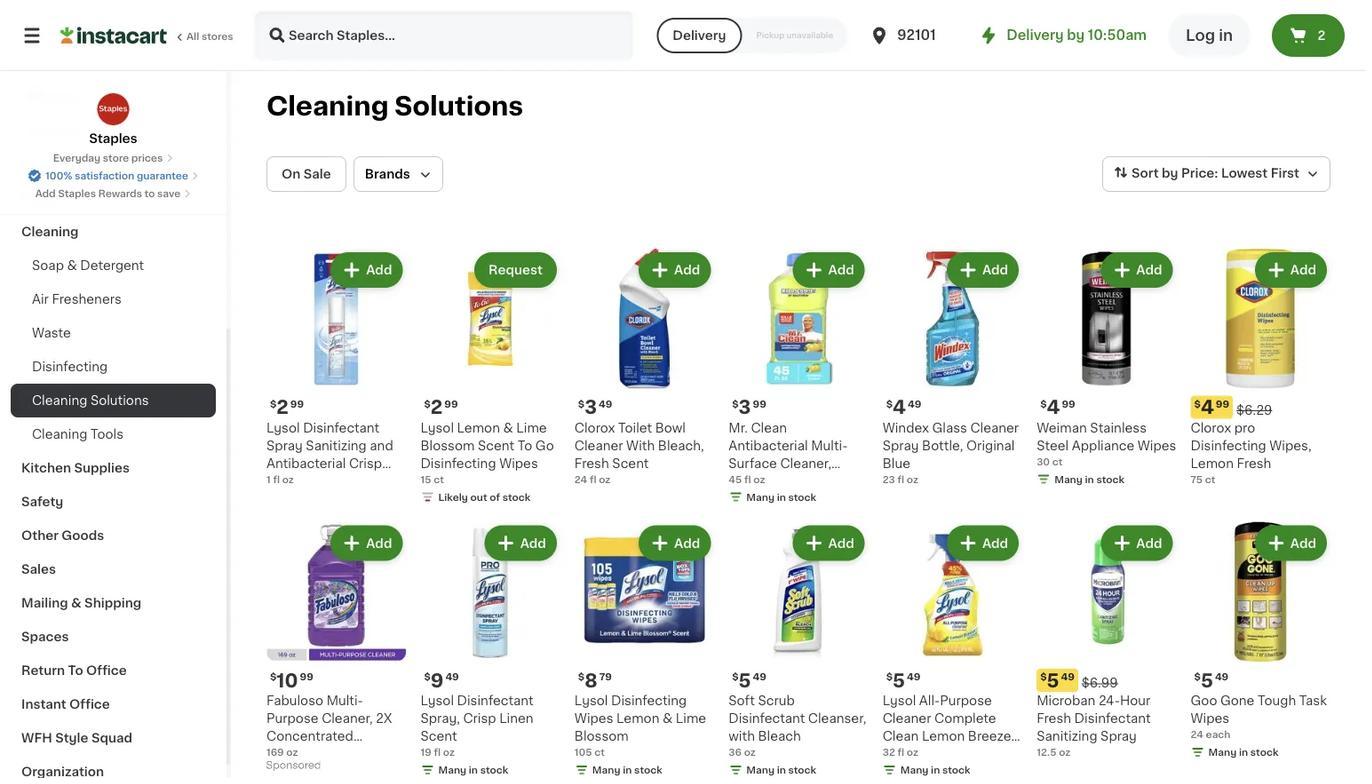 Task type: describe. For each thing, give the bounding box(es) containing it.
ct inside "lysol lemon & lime blossom scent to go disinfecting wipes 15 ct"
[[434, 474, 444, 484]]

antibacterial inside mr. clean antibacterial multi- surface cleaner, summer citrus
[[729, 439, 808, 452]]

32
[[883, 747, 895, 757]]

stock right of
[[502, 492, 531, 502]]

original
[[967, 439, 1015, 452]]

soap & detergent link
[[11, 249, 216, 282]]

concentrated
[[266, 730, 353, 743]]

other goods link
[[11, 519, 216, 553]]

many for weiman stainless steel appliance wipes
[[1055, 474, 1083, 484]]

45
[[729, 474, 742, 484]]

office inside instant office link
[[69, 698, 110, 711]]

staples logo image
[[96, 92, 130, 126]]

disinfecting link
[[11, 350, 216, 384]]

$ 8 79
[[578, 671, 612, 690]]

$ 5 49 for lysol all-purpose cleaner complete clean lemon breeze scent
[[886, 671, 921, 690]]

add for windex glass cleaner spray bottle, original blue
[[982, 264, 1008, 276]]

$5.49 original price: $6.99 element
[[1037, 669, 1177, 692]]

wfh
[[21, 732, 52, 744]]

add for lysol disinfecting wipes lemon & lime blossom
[[674, 537, 700, 549]]

by for delivery
[[1067, 29, 1085, 42]]

$ for lysol lemon & lime blossom scent to go disinfecting wipes
[[424, 399, 431, 409]]

many in stock for soft scrub disinfectant cleanser, with bleach
[[746, 765, 816, 775]]

request
[[489, 264, 543, 276]]

lysol for 9
[[421, 695, 454, 707]]

ct inside clorox pro disinfecting wipes, lemon fresh 75 ct
[[1205, 474, 1216, 484]]

add button for windex glass cleaner spray bottle, original blue
[[949, 254, 1017, 286]]

appliance
[[1072, 439, 1135, 452]]

many in stock for lysol disinfecting wipes lemon & lime blossom
[[592, 765, 662, 775]]

windex glass cleaner spray bottle, original blue 23 fl oz
[[883, 421, 1019, 484]]

disinfecting inside lysol disinfecting wipes lemon & lime blossom 105 ct
[[611, 695, 687, 707]]

multi- inside mr. clean antibacterial multi- surface cleaner, summer citrus
[[811, 439, 848, 452]]

45 fl oz
[[729, 474, 765, 484]]

add for mr. clean antibacterial multi- surface cleaner, summer citrus
[[828, 264, 854, 276]]

oz down "surface"
[[754, 474, 765, 484]]

breeze
[[968, 730, 1011, 743]]

stock for weiman stainless steel appliance wipes
[[1097, 474, 1125, 484]]

$ 5 49 for goo gone tough task wipes
[[1194, 671, 1229, 690]]

75
[[1191, 474, 1203, 484]]

Price: Lowest First Sort by field
[[1102, 156, 1331, 192]]

multi- inside fabuloso multi- purpose cleaner, 2x concentrated formula, lavender
[[327, 695, 363, 707]]

cleaner inside windex glass cleaner spray bottle, original blue 23 fl oz
[[970, 421, 1019, 434]]

oz inside $ 5 49 $6.99 microban 24-hour fresh disinfectant sanitizing spray 12.5 oz
[[1059, 747, 1071, 757]]

oz right 1
[[282, 474, 294, 484]]

fl right 45
[[744, 474, 751, 484]]

$ 10 99
[[270, 671, 314, 690]]

4 for weiman stainless steel appliance wipes
[[1047, 398, 1060, 417]]

99 left $6.29
[[1216, 399, 1230, 409]]

$ 4 49
[[886, 398, 921, 417]]

everyday store prices link
[[53, 151, 173, 165]]

3 for clorox toilet bowl cleaner with bleach, fresh scent
[[585, 398, 597, 417]]

10
[[277, 671, 298, 690]]

$ for lysol all-purpose cleaner complete clean lemon breeze scent
[[886, 672, 893, 682]]

2 for lysol disinfectant spray sanitizing and antibacterial crisp linen
[[277, 398, 289, 417]]

stock for lysol disinfecting wipes lemon & lime blossom
[[634, 765, 662, 775]]

soft
[[729, 695, 755, 707]]

disinfecting down waste
[[32, 361, 108, 373]]

microban
[[1037, 695, 1096, 707]]

& inside lysol disinfecting wipes lemon & lime blossom 105 ct
[[663, 712, 673, 725]]

save
[[157, 189, 181, 199]]

sort
[[1132, 167, 1159, 180]]

other goods
[[21, 529, 104, 542]]

scent inside clorox toilet bowl cleaner with bleach, fresh scent 24 fl oz
[[612, 457, 649, 469]]

request button
[[476, 254, 555, 286]]

lime inside "lysol lemon & lime blossom scent to go disinfecting wipes 15 ct"
[[516, 421, 547, 434]]

many in stock for weiman stainless steel appliance wipes
[[1055, 474, 1125, 484]]

$ 2 99 for lysol disinfectant spray sanitizing and antibacterial crisp linen
[[270, 398, 304, 417]]

oz right 32
[[907, 747, 919, 757]]

$ for lysol disinfectant spray, crisp linen scent
[[424, 672, 431, 682]]

fresh inside $ 5 49 $6.99 microban 24-hour fresh disinfectant sanitizing spray 12.5 oz
[[1037, 712, 1071, 725]]

crisp inside the lysol disinfectant spray, crisp linen scent 19 fl oz
[[463, 712, 496, 725]]

add button for goo gone tough task wipes
[[1257, 527, 1325, 559]]

cleaner for clorox toilet bowl cleaner with bleach, fresh scent 24 fl oz
[[575, 439, 623, 452]]

add for clorox pro disinfecting wipes, lemon fresh
[[1291, 264, 1317, 276]]

clorox toilet bowl cleaner with bleach, fresh scent 24 fl oz
[[575, 421, 704, 484]]

3 for mr. clean antibacterial multi- surface cleaner, summer citrus
[[739, 398, 751, 417]]

2x
[[376, 712, 392, 725]]

likely
[[438, 492, 468, 502]]

spaces link
[[11, 620, 216, 654]]

49 for windex glass cleaner spray bottle, original blue
[[908, 399, 921, 409]]

lemon inside lysol disinfecting wipes lemon & lime blossom 105 ct
[[617, 712, 660, 725]]

10:50am
[[1088, 29, 1147, 42]]

safety
[[21, 496, 63, 508]]

add button for lysol disinfectant spray sanitizing and antibacterial crisp linen
[[332, 254, 401, 286]]

delivery by 10:50am
[[1007, 29, 1147, 42]]

food & drink link
[[11, 147, 216, 181]]

kitchen
[[21, 462, 71, 474]]

1 vertical spatial shipping
[[84, 597, 141, 609]]

add for weiman stainless steel appliance wipes
[[1136, 264, 1162, 276]]

oz inside clorox toilet bowl cleaner with bleach, fresh scent 24 fl oz
[[599, 474, 611, 484]]

clean inside lysol all-purpose cleaner complete clean lemon breeze scent
[[883, 730, 919, 743]]

$ 5 49 $6.99 microban 24-hour fresh disinfectant sanitizing spray 12.5 oz
[[1037, 671, 1151, 757]]

169 oz
[[266, 747, 298, 757]]

& for detergent
[[67, 259, 77, 272]]

lime inside lysol disinfecting wipes lemon & lime blossom 105 ct
[[676, 712, 706, 725]]

$ for lysol disinfecting wipes lemon & lime blossom
[[578, 672, 585, 682]]

formula,
[[266, 748, 320, 760]]

sales
[[21, 563, 56, 576]]

add button for lysol all-purpose cleaner complete clean lemon breeze scent
[[949, 527, 1017, 559]]

$ for fabuloso multi- purpose cleaner, 2x concentrated formula, lavender
[[270, 672, 277, 682]]

cleaning tools link
[[11, 418, 216, 451]]

add for lysol disinfectant spray sanitizing and antibacterial crisp linen
[[366, 264, 392, 276]]

to inside "lysol lemon & lime blossom scent to go disinfecting wipes 15 ct"
[[518, 439, 532, 452]]

49 for lysol disinfectant spray, crisp linen scent
[[445, 672, 459, 682]]

cleaning inside 'link'
[[32, 428, 87, 441]]

49 for clorox toilet bowl cleaner with bleach, fresh scent
[[599, 399, 612, 409]]

add inside add staples rewards to save link
[[35, 189, 56, 199]]

windex
[[883, 421, 929, 434]]

99 for weiman stainless steel appliance wipes
[[1062, 399, 1075, 409]]

oz up the sponsored badge image in the bottom of the page
[[286, 747, 298, 757]]

cleaning up cleaning tools at the left bottom
[[32, 394, 87, 407]]

product group containing 9
[[421, 522, 560, 778]]

1
[[266, 474, 271, 484]]

linen inside lysol disinfectant spray sanitizing and antibacterial crisp linen
[[266, 475, 301, 487]]

fabuloso multi- purpose cleaner, 2x concentrated formula, lavender
[[266, 695, 392, 760]]

ct inside lysol disinfecting wipes lemon & lime blossom 105 ct
[[595, 747, 605, 757]]

0 horizontal spatial cleaning solutions
[[32, 394, 149, 407]]

79
[[599, 672, 612, 682]]

lemon inside "lysol lemon & lime blossom scent to go disinfecting wipes 15 ct"
[[457, 421, 500, 434]]

many for goo gone tough task wipes
[[1209, 747, 1237, 757]]

100% satisfaction guarantee
[[45, 171, 188, 181]]

100%
[[45, 171, 72, 181]]

tough
[[1258, 695, 1296, 707]]

169
[[266, 747, 284, 757]]

satisfaction
[[75, 171, 134, 181]]

all stores link
[[60, 11, 235, 60]]

24 inside clorox toilet bowl cleaner with bleach, fresh scent 24 fl oz
[[575, 474, 587, 484]]

in for lysol disinfectant spray, crisp linen scent
[[469, 765, 478, 775]]

price:
[[1181, 167, 1218, 180]]

sanitizing inside $ 5 49 $6.99 microban 24-hour fresh disinfectant sanitizing spray 12.5 oz
[[1037, 730, 1098, 743]]

blue
[[883, 457, 910, 469]]

fl right 1
[[273, 474, 280, 484]]

add for microban 24-hour fresh disinfectant sanitizing spray
[[1136, 537, 1162, 549]]

soap
[[32, 259, 64, 272]]

cleaning up the sale at top left
[[266, 94, 389, 119]]

cleaning up soap
[[21, 226, 79, 238]]

kitchen supplies
[[21, 462, 130, 474]]

add button for lysol disinfectant spray, crisp linen scent
[[486, 527, 555, 559]]

$ 2 99 for lysol lemon & lime blossom scent to go disinfecting wipes
[[424, 398, 458, 417]]

wipes inside goo gone tough task wipes 24 each
[[1191, 712, 1230, 725]]

oz inside windex glass cleaner spray bottle, original blue 23 fl oz
[[907, 474, 918, 484]]

lysol for 8
[[575, 695, 608, 707]]

add staples rewards to save
[[35, 189, 181, 199]]

in for mr. clean antibacterial multi- surface cleaner, summer citrus
[[777, 492, 786, 502]]

stock for goo gone tough task wipes
[[1251, 747, 1279, 757]]

49 inside $ 5 49 $6.99 microban 24-hour fresh disinfectant sanitizing spray 12.5 oz
[[1061, 672, 1075, 682]]

instacart logo image
[[60, 25, 167, 46]]

scent inside the lysol disinfectant spray, crisp linen scent 19 fl oz
[[421, 730, 457, 743]]

of
[[490, 492, 500, 502]]

5 inside $ 5 49 $6.99 microban 24-hour fresh disinfectant sanitizing spray 12.5 oz
[[1047, 671, 1059, 690]]

fresh inside clorox pro disinfecting wipes, lemon fresh 75 ct
[[1237, 457, 1272, 469]]

wfh style squad
[[21, 732, 132, 744]]

0 vertical spatial solutions
[[395, 94, 523, 119]]

with
[[626, 439, 655, 452]]

delivery for delivery
[[673, 29, 726, 42]]

$ 3 49
[[578, 398, 612, 417]]

staples link
[[89, 92, 137, 147]]

clorox pro disinfecting wipes, lemon fresh 75 ct
[[1191, 421, 1312, 484]]

instant
[[21, 698, 66, 711]]

lemon inside clorox pro disinfecting wipes, lemon fresh 75 ct
[[1191, 457, 1234, 469]]

add for soft scrub disinfectant cleanser, with bleach
[[828, 537, 854, 549]]

in for lysol disinfecting wipes lemon & lime blossom
[[623, 765, 632, 775]]

oz inside the lysol disinfectant spray, crisp linen scent 19 fl oz
[[443, 747, 455, 757]]

1 vertical spatial solutions
[[91, 394, 149, 407]]

guarantee
[[137, 171, 188, 181]]

23
[[883, 474, 895, 484]]

lavender
[[323, 748, 381, 760]]

shipping link
[[11, 80, 216, 114]]

$ 4 99 inside $4.99 original price: $6.29 element
[[1194, 398, 1230, 417]]

spray inside windex glass cleaner spray bottle, original blue 23 fl oz
[[883, 439, 919, 452]]

air fresheners
[[32, 293, 122, 306]]

stainless
[[1090, 421, 1147, 434]]

price: lowest first
[[1181, 167, 1300, 180]]

many in stock for mr. clean antibacterial multi- surface cleaner, summer citrus
[[746, 492, 816, 502]]

mr.
[[729, 421, 748, 434]]

5 for soft scrub disinfectant cleanser, with bleach
[[739, 671, 751, 690]]

add button for weiman stainless steel appliance wipes
[[1103, 254, 1171, 286]]

2 inside 'button'
[[1318, 29, 1326, 42]]

many for lysol disinfectant spray, crisp linen scent
[[438, 765, 466, 775]]

19
[[421, 747, 432, 757]]

spray inside $ 5 49 $6.99 microban 24-hour fresh disinfectant sanitizing spray 12.5 oz
[[1101, 730, 1137, 743]]

goo
[[1191, 695, 1217, 707]]

8
[[585, 671, 598, 690]]

log in
[[1186, 28, 1233, 43]]

bleach,
[[658, 439, 704, 452]]

go
[[536, 439, 554, 452]]

brands
[[365, 168, 410, 180]]

other
[[21, 529, 59, 542]]

cleaner, inside fabuloso multi- purpose cleaner, 2x concentrated formula, lavender
[[322, 712, 373, 725]]

$6.29
[[1237, 404, 1272, 416]]

disinfectant inside soft scrub disinfectant cleanser, with bleach 36 oz
[[729, 712, 805, 725]]

0 horizontal spatial to
[[68, 664, 83, 677]]

5 for lysol all-purpose cleaner complete clean lemon breeze scent
[[893, 671, 905, 690]]

complete
[[935, 712, 996, 725]]

cleanser,
[[808, 712, 866, 725]]

$ 9 49
[[424, 671, 459, 690]]

disinfecting inside clorox pro disinfecting wipes, lemon fresh 75 ct
[[1191, 439, 1267, 452]]



Task type: vqa. For each thing, say whether or not it's contained in the screenshot.


Task type: locate. For each thing, give the bounding box(es) containing it.
2
[[1318, 29, 1326, 42], [277, 398, 289, 417], [431, 398, 443, 417]]

49 up clorox toilet bowl cleaner with bleach, fresh scent 24 fl oz
[[599, 399, 612, 409]]

24 inside goo gone tough task wipes 24 each
[[1191, 730, 1204, 739]]

lysol inside lysol disinfecting wipes lemon & lime blossom 105 ct
[[575, 695, 608, 707]]

0 horizontal spatial 2
[[277, 398, 289, 417]]

oz inside soft scrub disinfectant cleanser, with bleach 36 oz
[[744, 747, 756, 757]]

in for soft scrub disinfectant cleanser, with bleach
[[777, 765, 786, 775]]

0 horizontal spatial spray
[[266, 439, 303, 452]]

add for lysol disinfectant spray, crisp linen scent
[[520, 537, 546, 549]]

antibacterial inside lysol disinfectant spray sanitizing and antibacterial crisp linen
[[266, 457, 346, 469]]

disinfecting inside "lysol lemon & lime blossom scent to go disinfecting wipes 15 ct"
[[421, 457, 496, 469]]

lysol inside the lysol disinfectant spray, crisp linen scent 19 fl oz
[[421, 695, 454, 707]]

1 vertical spatial staples
[[58, 189, 96, 199]]

stock for lysol disinfectant spray, crisp linen scent
[[480, 765, 508, 775]]

1 vertical spatial sanitizing
[[1037, 730, 1098, 743]]

1 $ 2 99 from the left
[[270, 398, 304, 417]]

1 vertical spatial blossom
[[575, 730, 629, 743]]

2 for lysol lemon & lime blossom scent to go disinfecting wipes
[[431, 398, 443, 417]]

clorox for clorox toilet bowl cleaner with bleach, fresh scent
[[575, 421, 615, 434]]

soft scrub disinfectant cleanser, with bleach 36 oz
[[729, 695, 866, 757]]

food
[[21, 158, 54, 171]]

24-
[[1099, 695, 1120, 707]]

49 inside $ 4 49
[[908, 399, 921, 409]]

0 horizontal spatial delivery
[[673, 29, 726, 42]]

tools
[[91, 428, 123, 441]]

wipes up the each
[[1191, 712, 1230, 725]]

1 horizontal spatial purpose
[[940, 695, 992, 707]]

1 vertical spatial cleaning solutions
[[32, 394, 149, 407]]

add button for microban 24-hour fresh disinfectant sanitizing spray
[[1103, 527, 1171, 559]]

1 horizontal spatial crisp
[[463, 712, 496, 725]]

1 horizontal spatial spray
[[883, 439, 919, 452]]

2 horizontal spatial spray
[[1101, 730, 1137, 743]]

furniture link
[[11, 114, 216, 147]]

32 fl oz
[[883, 747, 919, 757]]

sanitizing left and
[[306, 439, 367, 452]]

$ 4 99
[[1040, 398, 1075, 417], [1194, 398, 1230, 417]]

1 3 from the left
[[585, 398, 597, 417]]

scent down spray,
[[421, 730, 457, 743]]

1 5 from the left
[[739, 671, 751, 690]]

1 horizontal spatial 24
[[1191, 730, 1204, 739]]

stock for soft scrub disinfectant cleanser, with bleach
[[788, 765, 816, 775]]

pro
[[1235, 421, 1255, 434]]

$ left 79
[[578, 672, 585, 682]]

$ for weiman stainless steel appliance wipes
[[1040, 399, 1047, 409]]

1 horizontal spatial $ 5 49
[[886, 671, 921, 690]]

$ inside $ 5 49 $6.99 microban 24-hour fresh disinfectant sanitizing spray 12.5 oz
[[1040, 672, 1047, 682]]

fresh down '$ 3 49'
[[575, 457, 609, 469]]

multi- up citrus
[[811, 439, 848, 452]]

$ for windex glass cleaner spray bottle, original blue
[[886, 399, 893, 409]]

detergent
[[80, 259, 144, 272]]

$ 4 99 left $6.29
[[1194, 398, 1230, 417]]

summer
[[729, 475, 781, 487]]

purpose
[[940, 695, 992, 707], [266, 712, 319, 725]]

disinfecting down pro
[[1191, 439, 1267, 452]]

1 horizontal spatial lime
[[676, 712, 706, 725]]

lysol inside lysol all-purpose cleaner complete clean lemon breeze scent
[[883, 695, 916, 707]]

ct right the 75
[[1205, 474, 1216, 484]]

49 inside '$ 3 49'
[[599, 399, 612, 409]]

1 horizontal spatial blossom
[[575, 730, 629, 743]]

49 for lysol all-purpose cleaner complete clean lemon breeze scent
[[907, 672, 921, 682]]

1 horizontal spatial linen
[[499, 712, 534, 725]]

0 horizontal spatial blossom
[[421, 439, 475, 452]]

1 vertical spatial multi-
[[327, 695, 363, 707]]

many down steel
[[1055, 474, 1083, 484]]

0 vertical spatial antibacterial
[[729, 439, 808, 452]]

0 vertical spatial clean
[[751, 421, 787, 434]]

0 vertical spatial purpose
[[940, 695, 992, 707]]

many for lysol disinfecting wipes lemon & lime blossom
[[592, 765, 621, 775]]

49 for soft scrub disinfectant cleanser, with bleach
[[753, 672, 767, 682]]

2 5 from the left
[[893, 671, 905, 690]]

0 horizontal spatial clorox
[[575, 421, 615, 434]]

$ up mr.
[[732, 399, 739, 409]]

wipes
[[1138, 439, 1177, 452], [499, 457, 538, 469], [575, 712, 613, 725], [1191, 712, 1230, 725]]

9
[[431, 671, 444, 690]]

add button for lysol disinfecting wipes lemon & lime blossom
[[641, 527, 709, 559]]

stock for lysol all-purpose cleaner complete clean lemon breeze scent
[[942, 765, 971, 775]]

2 $ 2 99 from the left
[[424, 398, 458, 417]]

99 for mr. clean antibacterial multi- surface cleaner, summer citrus
[[753, 399, 766, 409]]

fl inside clorox toilet bowl cleaner with bleach, fresh scent 24 fl oz
[[590, 474, 597, 484]]

0 horizontal spatial $ 2 99
[[270, 398, 304, 417]]

office up the wfh style squad
[[69, 698, 110, 711]]

0 horizontal spatial purpose
[[266, 712, 319, 725]]

spray up 1 fl oz
[[266, 439, 303, 452]]

everyday store prices
[[53, 153, 163, 163]]

wipes up the 105
[[575, 712, 613, 725]]

delivery inside button
[[673, 29, 726, 42]]

lowest
[[1221, 167, 1268, 180]]

3 $ 5 49 from the left
[[1194, 671, 1229, 690]]

$ up 15
[[424, 399, 431, 409]]

in down lysol disinfecting wipes lemon & lime blossom 105 ct
[[623, 765, 632, 775]]

disinfectant inside lysol disinfectant spray sanitizing and antibacterial crisp linen
[[303, 421, 379, 434]]

many
[[1055, 474, 1083, 484], [746, 492, 775, 502], [1209, 747, 1237, 757], [438, 765, 466, 775], [592, 765, 621, 775], [746, 765, 775, 775], [901, 765, 929, 775]]

on sale
[[282, 168, 331, 180]]

1 vertical spatial lime
[[676, 712, 706, 725]]

in down appliance
[[1085, 474, 1094, 484]]

many in stock down the each
[[1209, 747, 1279, 757]]

fresh down microban on the bottom
[[1037, 712, 1071, 725]]

in for lysol all-purpose cleaner complete clean lemon breeze scent
[[931, 765, 940, 775]]

0 horizontal spatial sanitizing
[[306, 439, 367, 452]]

0 vertical spatial linen
[[266, 475, 301, 487]]

0 vertical spatial blossom
[[421, 439, 475, 452]]

0 vertical spatial by
[[1067, 29, 1085, 42]]

$ up fabuloso
[[270, 672, 277, 682]]

49 up scrub
[[753, 672, 767, 682]]

all stores
[[187, 32, 233, 41]]

sale
[[304, 168, 331, 180]]

1 vertical spatial linen
[[499, 712, 534, 725]]

in for weiman stainless steel appliance wipes
[[1085, 474, 1094, 484]]

1 vertical spatial cleaner
[[575, 439, 623, 452]]

clean inside mr. clean antibacterial multi- surface cleaner, summer citrus
[[751, 421, 787, 434]]

service type group
[[657, 18, 848, 53]]

fl inside the lysol disinfectant spray, crisp linen scent 19 fl oz
[[434, 747, 441, 757]]

0 vertical spatial to
[[518, 439, 532, 452]]

lysol disinfectant spray sanitizing and antibacterial crisp linen
[[266, 421, 393, 487]]

1 horizontal spatial by
[[1162, 167, 1178, 180]]

36
[[729, 747, 742, 757]]

goods
[[62, 529, 104, 542]]

sanitizing up 12.5
[[1037, 730, 1098, 743]]

1 horizontal spatial fresh
[[1037, 712, 1071, 725]]

disinfecting up likely
[[421, 457, 496, 469]]

add for lysol all-purpose cleaner complete clean lemon breeze scent
[[982, 537, 1008, 549]]

add button for clorox toilet bowl cleaner with bleach, fresh scent
[[641, 254, 709, 286]]

likely out of stock
[[438, 492, 531, 502]]

5 for goo gone tough task wipes
[[1201, 671, 1213, 690]]

1 4 from the left
[[893, 398, 906, 417]]

92101 button
[[869, 11, 976, 60]]

lysol up 15
[[421, 421, 454, 434]]

staples up everyday store prices link
[[89, 132, 137, 145]]

bleach
[[758, 730, 801, 743]]

0 horizontal spatial linen
[[266, 475, 301, 487]]

multi- up concentrated
[[327, 695, 363, 707]]

0 horizontal spatial multi-
[[327, 695, 363, 707]]

cleaner inside clorox toilet bowl cleaner with bleach, fresh scent 24 fl oz
[[575, 439, 623, 452]]

cleaner, inside mr. clean antibacterial multi- surface cleaner, summer citrus
[[780, 457, 832, 469]]

99 for lysol disinfectant spray sanitizing and antibacterial crisp linen
[[290, 399, 304, 409]]

fresh inside clorox toilet bowl cleaner with bleach, fresh scent 24 fl oz
[[575, 457, 609, 469]]

49 up microban on the bottom
[[1061, 672, 1075, 682]]

brands button
[[353, 156, 443, 192]]

2 4 from the left
[[1047, 398, 1060, 417]]

oz right 12.5
[[1059, 747, 1071, 757]]

0 vertical spatial multi-
[[811, 439, 848, 452]]

cleaner for lysol all-purpose cleaner complete clean lemon breeze scent
[[883, 712, 931, 725]]

$ inside $ 8 79
[[578, 672, 585, 682]]

1 vertical spatial to
[[68, 664, 83, 677]]

ct
[[1053, 457, 1063, 466], [434, 474, 444, 484], [1205, 474, 1216, 484], [595, 747, 605, 757]]

0 horizontal spatial lime
[[516, 421, 547, 434]]

0 horizontal spatial cleaner,
[[322, 712, 373, 725]]

cleaner, up citrus
[[780, 457, 832, 469]]

cleaning
[[266, 94, 389, 119], [21, 226, 79, 238], [32, 394, 87, 407], [32, 428, 87, 441]]

1 vertical spatial by
[[1162, 167, 1178, 180]]

0 horizontal spatial cleaner
[[575, 439, 623, 452]]

100% satisfaction guarantee button
[[28, 165, 199, 183]]

fl right 32
[[898, 747, 904, 757]]

clorox inside clorox toilet bowl cleaner with bleach, fresh scent 24 fl oz
[[575, 421, 615, 434]]

1 horizontal spatial solutions
[[395, 94, 523, 119]]

0 vertical spatial 24
[[575, 474, 587, 484]]

49 for goo gone tough task wipes
[[1215, 672, 1229, 682]]

ct right 15
[[434, 474, 444, 484]]

& for shipping
[[71, 597, 81, 609]]

many in stock for goo gone tough task wipes
[[1209, 747, 1279, 757]]

1 horizontal spatial clorox
[[1191, 421, 1231, 434]]

many in stock down lysol disinfecting wipes lemon & lime blossom 105 ct
[[592, 765, 662, 775]]

$ up microban on the bottom
[[1040, 672, 1047, 682]]

2 horizontal spatial cleaner
[[970, 421, 1019, 434]]

scent inside lysol all-purpose cleaner complete clean lemon breeze scent
[[883, 748, 919, 760]]

2 horizontal spatial fresh
[[1237, 457, 1272, 469]]

supplies
[[74, 462, 130, 474]]

add for clorox toilet bowl cleaner with bleach, fresh scent
[[674, 264, 700, 276]]

product group
[[266, 249, 406, 487], [421, 249, 560, 508], [575, 249, 714, 486], [729, 249, 869, 508], [883, 249, 1023, 486], [1037, 249, 1177, 490], [1191, 249, 1331, 486], [266, 522, 406, 775], [421, 522, 560, 778], [575, 522, 714, 778], [729, 522, 869, 778], [883, 522, 1023, 778], [1037, 522, 1177, 759], [1191, 522, 1331, 763]]

$ inside $ 3 99
[[732, 399, 739, 409]]

stock down citrus
[[788, 492, 816, 502]]

0 vertical spatial crisp
[[349, 457, 382, 469]]

1 horizontal spatial $ 2 99
[[424, 398, 458, 417]]

1 horizontal spatial multi-
[[811, 439, 848, 452]]

many down the each
[[1209, 747, 1237, 757]]

2 3 from the left
[[739, 398, 751, 417]]

0 vertical spatial office
[[86, 664, 127, 677]]

return
[[21, 664, 65, 677]]

99 up "lysol lemon & lime blossom scent to go disinfecting wipes 15 ct"
[[444, 399, 458, 409]]

1 horizontal spatial cleaner
[[883, 712, 931, 725]]

1 vertical spatial antibacterial
[[266, 457, 346, 469]]

1 horizontal spatial shipping
[[84, 597, 141, 609]]

1 horizontal spatial clean
[[883, 730, 919, 743]]

toilet
[[618, 421, 652, 434]]

add button for soft scrub disinfectant cleanser, with bleach
[[795, 527, 863, 559]]

sponsored badge image
[[266, 761, 320, 771]]

out
[[470, 492, 487, 502]]

99 for fabuloso multi- purpose cleaner, 2x concentrated formula, lavender
[[300, 672, 314, 682]]

shipping up furniture at left top
[[21, 91, 78, 103]]

antibacterial up 1 fl oz
[[266, 457, 346, 469]]

lysol
[[266, 421, 300, 434], [421, 421, 454, 434], [421, 695, 454, 707], [575, 695, 608, 707], [883, 695, 916, 707]]

many in stock
[[1055, 474, 1125, 484], [746, 492, 816, 502], [1209, 747, 1279, 757], [438, 765, 508, 775], [592, 765, 662, 775], [746, 765, 816, 775], [901, 765, 971, 775]]

scent down all- on the bottom right of the page
[[883, 748, 919, 760]]

cleaner up original
[[970, 421, 1019, 434]]

in down lysol all-purpose cleaner complete clean lemon breeze scent
[[931, 765, 940, 775]]

1 horizontal spatial 4
[[1047, 398, 1060, 417]]

lysol inside lysol disinfectant spray sanitizing and antibacterial crisp linen
[[266, 421, 300, 434]]

49 right 9
[[445, 672, 459, 682]]

1 vertical spatial cleaner,
[[322, 712, 373, 725]]

$ up spray,
[[424, 672, 431, 682]]

1 horizontal spatial sanitizing
[[1037, 730, 1098, 743]]

to right return
[[68, 664, 83, 677]]

office inside return to office link
[[86, 664, 127, 677]]

weiman
[[1037, 421, 1087, 434]]

weiman stainless steel appliance wipes 30 ct
[[1037, 421, 1177, 466]]

1 vertical spatial purpose
[[266, 712, 319, 725]]

many down lysol disinfecting wipes lemon & lime blossom 105 ct
[[592, 765, 621, 775]]

sales link
[[11, 553, 216, 586]]

many in stock down appliance
[[1055, 474, 1125, 484]]

scrub
[[758, 695, 795, 707]]

99 inside '$ 10 99'
[[300, 672, 314, 682]]

blossom inside lysol disinfecting wipes lemon & lime blossom 105 ct
[[575, 730, 629, 743]]

3 up clorox toilet bowl cleaner with bleach, fresh scent 24 fl oz
[[585, 398, 597, 417]]

waste link
[[11, 316, 216, 350]]

1 vertical spatial 24
[[1191, 730, 1204, 739]]

1 horizontal spatial delivery
[[1007, 29, 1064, 42]]

1 horizontal spatial 3
[[739, 398, 751, 417]]

add button for mr. clean antibacterial multi- surface cleaner, summer citrus
[[795, 254, 863, 286]]

disinfecting
[[32, 361, 108, 373], [1191, 439, 1267, 452], [421, 457, 496, 469], [611, 695, 687, 707]]

$ for clorox toilet bowl cleaner with bleach, fresh scent
[[578, 399, 585, 409]]

stock down goo gone tough task wipes 24 each
[[1251, 747, 1279, 757]]

food & drink
[[21, 158, 105, 171]]

oz right 36
[[744, 747, 756, 757]]

$ for goo gone tough task wipes
[[1194, 672, 1201, 682]]

cleaning link
[[11, 215, 216, 249]]

30
[[1037, 457, 1050, 466]]

fresheners
[[52, 293, 122, 306]]

spray up blue at the bottom of the page
[[883, 439, 919, 452]]

0 horizontal spatial fresh
[[575, 457, 609, 469]]

Search field
[[256, 12, 632, 59]]

in down citrus
[[777, 492, 786, 502]]

lysol for 2
[[421, 421, 454, 434]]

clorox down '$ 3 49'
[[575, 421, 615, 434]]

by for sort
[[1162, 167, 1178, 180]]

$ for lysol disinfectant spray sanitizing and antibacterial crisp linen
[[270, 399, 277, 409]]

scent inside "lysol lemon & lime blossom scent to go disinfecting wipes 15 ct"
[[478, 439, 514, 452]]

purpose for 10
[[266, 712, 319, 725]]

$4.99 original price: $6.29 element
[[1191, 396, 1331, 419]]

92101
[[897, 29, 936, 42]]

mr. clean antibacterial multi- surface cleaner, summer citrus
[[729, 421, 848, 487]]

lemon inside lysol all-purpose cleaner complete clean lemon breeze scent
[[922, 730, 965, 743]]

fabuloso
[[266, 695, 323, 707]]

1 horizontal spatial cleaning solutions
[[266, 94, 523, 119]]

disinfectant inside $ 5 49 $6.99 microban 24-hour fresh disinfectant sanitizing spray 12.5 oz
[[1075, 712, 1151, 725]]

$ 5 49 up all- on the bottom right of the page
[[886, 671, 921, 690]]

product group containing 8
[[575, 522, 714, 778]]

1 horizontal spatial $ 4 99
[[1194, 398, 1230, 417]]

0 vertical spatial cleaning solutions
[[266, 94, 523, 119]]

product group containing 10
[[266, 522, 406, 775]]

steel
[[1037, 439, 1069, 452]]

3 4 from the left
[[1201, 398, 1214, 417]]

3 up mr.
[[739, 398, 751, 417]]

0 horizontal spatial $ 5 49
[[732, 671, 767, 690]]

in inside button
[[1219, 28, 1233, 43]]

log
[[1186, 28, 1215, 43]]

2 horizontal spatial 2
[[1318, 29, 1326, 42]]

many in stock for lysol disinfectant spray, crisp linen scent
[[438, 765, 508, 775]]

None search field
[[254, 11, 634, 60]]

4 left $6.29
[[1201, 398, 1214, 417]]

cleaning tools
[[32, 428, 123, 441]]

return to office
[[21, 664, 127, 677]]

oz down blue at the bottom of the page
[[907, 474, 918, 484]]

purpose inside lysol all-purpose cleaner complete clean lemon breeze scent
[[940, 695, 992, 707]]

add button for clorox pro disinfecting wipes, lemon fresh
[[1257, 254, 1325, 286]]

purpose for 5
[[940, 695, 992, 707]]

many for mr. clean antibacterial multi- surface cleaner, summer citrus
[[746, 492, 775, 502]]

bags
[[21, 192, 54, 204]]

disinfectant up and
[[303, 421, 379, 434]]

disinfectant down 24-
[[1075, 712, 1151, 725]]

shipping up spaces 'link'
[[84, 597, 141, 609]]

spray,
[[421, 712, 460, 725]]

49 up 'windex'
[[908, 399, 921, 409]]

$ inside '$ 10 99'
[[270, 672, 277, 682]]

by inside field
[[1162, 167, 1178, 180]]

bottle,
[[922, 439, 963, 452]]

wipes inside "lysol lemon & lime blossom scent to go disinfecting wipes 15 ct"
[[499, 457, 538, 469]]

cleaner down all- on the bottom right of the page
[[883, 712, 931, 725]]

rewards
[[98, 189, 142, 199]]

2 $ 4 99 from the left
[[1194, 398, 1230, 417]]

air
[[32, 293, 49, 306]]

0 horizontal spatial 3
[[585, 398, 597, 417]]

99 up mr. clean antibacterial multi- surface cleaner, summer citrus
[[753, 399, 766, 409]]

stores
[[202, 32, 233, 41]]

oz
[[282, 474, 294, 484], [599, 474, 611, 484], [754, 474, 765, 484], [907, 474, 918, 484], [286, 747, 298, 757], [443, 747, 455, 757], [744, 747, 756, 757], [907, 747, 919, 757], [1059, 747, 1071, 757]]

4 for windex glass cleaner spray bottle, original blue
[[893, 398, 906, 417]]

$ 5 49 for soft scrub disinfectant cleanser, with bleach
[[732, 671, 767, 690]]

purpose inside fabuloso multi- purpose cleaner, 2x concentrated formula, lavender
[[266, 712, 319, 725]]

0 horizontal spatial 4
[[893, 398, 906, 417]]

stock down appliance
[[1097, 474, 1125, 484]]

office
[[86, 664, 127, 677], [69, 698, 110, 711]]

lysol up spray,
[[421, 695, 454, 707]]

1 clorox from the left
[[575, 421, 615, 434]]

$ left $6.29
[[1194, 399, 1201, 409]]

$ for soft scrub disinfectant cleanser, with bleach
[[732, 672, 739, 682]]

surface
[[729, 457, 777, 469]]

and
[[370, 439, 393, 452]]

0 horizontal spatial solutions
[[91, 394, 149, 407]]

fl
[[273, 474, 280, 484], [590, 474, 597, 484], [744, 474, 751, 484], [898, 474, 904, 484], [434, 747, 441, 757], [898, 747, 904, 757]]

0 horizontal spatial antibacterial
[[266, 457, 346, 469]]

1 $ 5 49 from the left
[[732, 671, 767, 690]]

0 vertical spatial sanitizing
[[306, 439, 367, 452]]

lysol down the 8
[[575, 695, 608, 707]]

blossom up the 105
[[575, 730, 629, 743]]

crisp down and
[[349, 457, 382, 469]]

many in stock for lysol all-purpose cleaner complete clean lemon breeze scent
[[901, 765, 971, 775]]

many in stock down citrus
[[746, 492, 816, 502]]

citrus
[[784, 475, 822, 487]]

stock
[[1097, 474, 1125, 484], [502, 492, 531, 502], [788, 492, 816, 502], [1251, 747, 1279, 757], [480, 765, 508, 775], [634, 765, 662, 775], [788, 765, 816, 775], [942, 765, 971, 775]]

scent down with
[[612, 457, 649, 469]]

sanitizing inside lysol disinfectant spray sanitizing and antibacterial crisp linen
[[306, 439, 367, 452]]

2 $ 5 49 from the left
[[886, 671, 921, 690]]

5
[[739, 671, 751, 690], [893, 671, 905, 690], [1047, 671, 1059, 690], [1201, 671, 1213, 690]]

$ up 'windex'
[[886, 399, 893, 409]]

$ 2 99 up "lysol lemon & lime blossom scent to go disinfecting wipes 15 ct"
[[424, 398, 458, 417]]

0 vertical spatial staples
[[89, 132, 137, 145]]

99 inside $ 3 99
[[753, 399, 766, 409]]

store
[[103, 153, 129, 163]]

cleaning solutions up cleaning tools at the left bottom
[[32, 394, 149, 407]]

3 5 from the left
[[1047, 671, 1059, 690]]

blossom inside "lysol lemon & lime blossom scent to go disinfecting wipes 15 ct"
[[421, 439, 475, 452]]

1 horizontal spatial to
[[518, 439, 532, 452]]

sanitizing
[[306, 439, 367, 452], [1037, 730, 1098, 743]]

many for soft scrub disinfectant cleanser, with bleach
[[746, 765, 775, 775]]

glass
[[932, 421, 967, 434]]

linen inside the lysol disinfectant spray, crisp linen scent 19 fl oz
[[499, 712, 534, 725]]

& for drink
[[57, 158, 67, 171]]

99 up lysol disinfectant spray sanitizing and antibacterial crisp linen
[[290, 399, 304, 409]]

1 vertical spatial crisp
[[463, 712, 496, 725]]

0 horizontal spatial shipping
[[21, 91, 78, 103]]

add button
[[332, 254, 401, 286], [641, 254, 709, 286], [795, 254, 863, 286], [949, 254, 1017, 286], [1103, 254, 1171, 286], [1257, 254, 1325, 286], [332, 527, 401, 559], [486, 527, 555, 559], [641, 527, 709, 559], [795, 527, 863, 559], [949, 527, 1017, 559], [1103, 527, 1171, 559], [1257, 527, 1325, 559]]

$ up goo on the right bottom of the page
[[1194, 672, 1201, 682]]

1 $ 4 99 from the left
[[1040, 398, 1075, 417]]

clean up 32 fl oz
[[883, 730, 919, 743]]

2 horizontal spatial 4
[[1201, 398, 1214, 417]]

wipes inside weiman stainless steel appliance wipes 30 ct
[[1138, 439, 1177, 452]]

to left go
[[518, 439, 532, 452]]

$ up 1
[[270, 399, 277, 409]]

cleaner inside lysol all-purpose cleaner complete clean lemon breeze scent
[[883, 712, 931, 725]]

add for goo gone tough task wipes
[[1291, 537, 1317, 549]]

clorox inside clorox pro disinfecting wipes, lemon fresh 75 ct
[[1191, 421, 1231, 434]]

fl down '$ 3 49'
[[590, 474, 597, 484]]

spray inside lysol disinfectant spray sanitizing and antibacterial crisp linen
[[266, 439, 303, 452]]

0 vertical spatial cleaner
[[970, 421, 1019, 434]]

& inside "lysol lemon & lime blossom scent to go disinfecting wipes 15 ct"
[[503, 421, 513, 434]]

on
[[282, 168, 301, 180]]

0 vertical spatial lime
[[516, 421, 547, 434]]

2 vertical spatial cleaner
[[883, 712, 931, 725]]

many for lysol all-purpose cleaner complete clean lemon breeze scent
[[901, 765, 929, 775]]

99 up weiman
[[1062, 399, 1075, 409]]

0 vertical spatial shipping
[[21, 91, 78, 103]]

0 horizontal spatial crisp
[[349, 457, 382, 469]]

crisp inside lysol disinfectant spray sanitizing and antibacterial crisp linen
[[349, 457, 382, 469]]

99 for lysol lemon & lime blossom scent to go disinfecting wipes
[[444, 399, 458, 409]]

office up instant office link
[[86, 664, 127, 677]]

solutions
[[395, 94, 523, 119], [91, 394, 149, 407]]

5 up lysol all-purpose cleaner complete clean lemon breeze scent
[[893, 671, 905, 690]]

$ inside $ 4 49
[[886, 399, 893, 409]]

5 up goo on the right bottom of the page
[[1201, 671, 1213, 690]]

shipping
[[21, 91, 78, 103], [84, 597, 141, 609]]

instant office link
[[11, 688, 216, 721]]

4 5 from the left
[[1201, 671, 1213, 690]]

ct inside weiman stainless steel appliance wipes 30 ct
[[1053, 457, 1063, 466]]

99 right 10
[[300, 672, 314, 682]]

safety link
[[11, 485, 216, 519]]

0 horizontal spatial 24
[[575, 474, 587, 484]]

delivery for delivery by 10:50am
[[1007, 29, 1064, 42]]

49 up the gone
[[1215, 672, 1229, 682]]

wipes inside lysol disinfecting wipes lemon & lime blossom 105 ct
[[575, 712, 613, 725]]

2 clorox from the left
[[1191, 421, 1231, 434]]

spray down 24-
[[1101, 730, 1137, 743]]

1 horizontal spatial antibacterial
[[729, 439, 808, 452]]

stock for mr. clean antibacterial multi- surface cleaner, summer citrus
[[788, 492, 816, 502]]

lysol disinfecting wipes lemon & lime blossom 105 ct
[[575, 695, 706, 757]]

2 horizontal spatial $ 5 49
[[1194, 671, 1229, 690]]

many in stock down 32 fl oz
[[901, 765, 971, 775]]

in
[[1219, 28, 1233, 43], [1085, 474, 1094, 484], [777, 492, 786, 502], [1239, 747, 1248, 757], [469, 765, 478, 775], [623, 765, 632, 775], [777, 765, 786, 775], [931, 765, 940, 775]]

0 horizontal spatial $ 4 99
[[1040, 398, 1075, 417]]

cleaning solutions link
[[11, 384, 216, 418]]

staples down 100%
[[58, 189, 96, 199]]

fl inside windex glass cleaner spray bottle, original blue 23 fl oz
[[898, 474, 904, 484]]

0 horizontal spatial by
[[1067, 29, 1085, 42]]

1 vertical spatial clean
[[883, 730, 919, 743]]

49 inside $ 9 49
[[445, 672, 459, 682]]

0 horizontal spatial clean
[[751, 421, 787, 434]]

&
[[57, 158, 67, 171], [67, 259, 77, 272], [503, 421, 513, 434], [71, 597, 81, 609], [663, 712, 673, 725]]

disinfecting down 79
[[611, 695, 687, 707]]

5 up soft
[[739, 671, 751, 690]]

1 horizontal spatial cleaner,
[[780, 457, 832, 469]]

in for goo gone tough task wipes
[[1239, 747, 1248, 757]]

disinfectant inside the lysol disinfectant spray, crisp linen scent 19 fl oz
[[457, 695, 534, 707]]

cleaning solutions up brands dropdown button on the left top
[[266, 94, 523, 119]]

49 up all- on the bottom right of the page
[[907, 672, 921, 682]]

1 vertical spatial office
[[69, 698, 110, 711]]

many down with
[[746, 765, 775, 775]]

0 vertical spatial cleaner,
[[780, 457, 832, 469]]

$ inside $ 9 49
[[424, 672, 431, 682]]

each
[[1206, 730, 1231, 739]]

clorox for clorox pro disinfecting wipes, lemon fresh
[[1191, 421, 1231, 434]]

1 horizontal spatial 2
[[431, 398, 443, 417]]

$ inside '$ 3 49'
[[578, 399, 585, 409]]

lysol inside "lysol lemon & lime blossom scent to go disinfecting wipes 15 ct"
[[421, 421, 454, 434]]

$ for mr. clean antibacterial multi- surface cleaner, summer citrus
[[732, 399, 739, 409]]

blossom up 15
[[421, 439, 475, 452]]

many down the lysol disinfectant spray, crisp linen scent 19 fl oz at left
[[438, 765, 466, 775]]

solutions down "disinfecting" link at the left top of the page
[[91, 394, 149, 407]]



